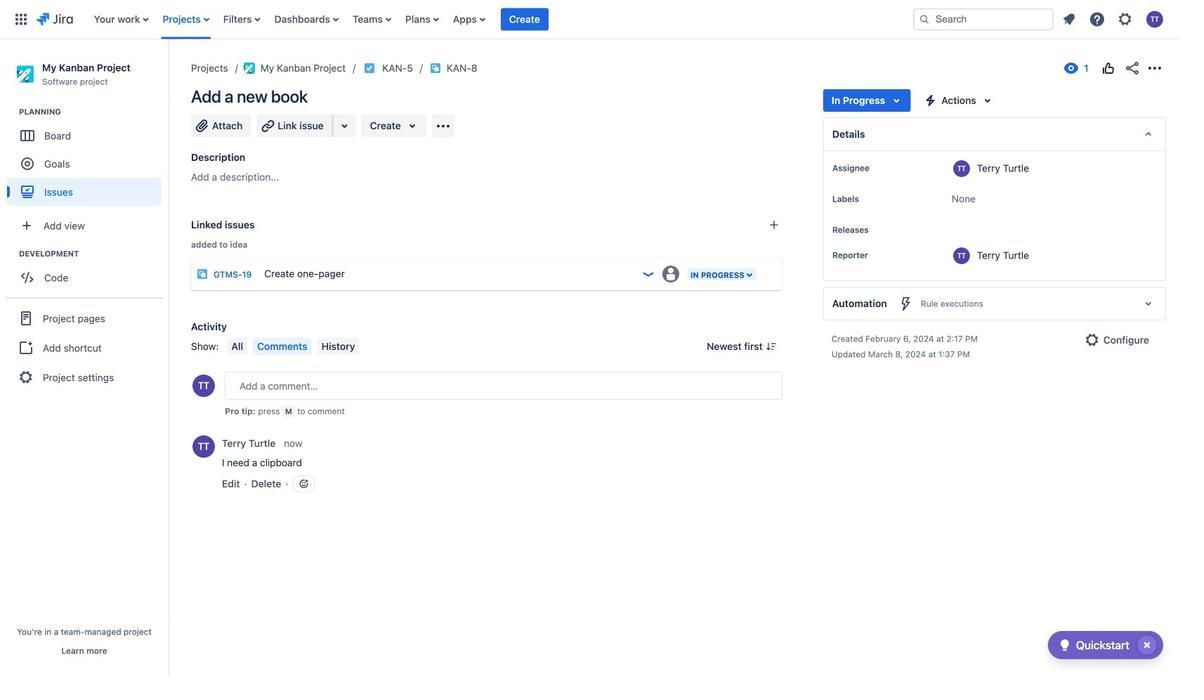 Task type: describe. For each thing, give the bounding box(es) containing it.
goal image
[[21, 158, 34, 170]]

reporter pin to top. only you can see pinned fields. image
[[871, 249, 883, 261]]

add app image
[[435, 118, 452, 135]]

help image
[[1089, 11, 1106, 28]]

notifications image
[[1061, 11, 1078, 28]]

search image
[[919, 14, 931, 25]]

copy link to issue image
[[475, 62, 486, 73]]

2 vertical spatial group
[[6, 297, 163, 397]]

labels pin to top. only you can see pinned fields. image
[[862, 193, 873, 205]]

task image
[[364, 63, 375, 74]]

0 horizontal spatial list
[[87, 0, 902, 39]]

my kanban project image
[[244, 63, 255, 74]]

link an issue image
[[769, 219, 780, 231]]

sidebar navigation image
[[153, 56, 184, 84]]

subtask image
[[430, 63, 441, 74]]

link web pages and more image
[[336, 117, 353, 134]]

1 horizontal spatial list
[[1057, 7, 1172, 32]]

appswitcher icon image
[[13, 11, 30, 28]]



Task type: locate. For each thing, give the bounding box(es) containing it.
jira image
[[37, 11, 73, 28], [37, 11, 73, 28]]

development image
[[2, 245, 19, 262]]

group for planning image
[[7, 106, 168, 210]]

0 vertical spatial more information about terry turtle image
[[954, 160, 970, 177]]

1 vertical spatial group
[[7, 248, 168, 296]]

vote options: no one has voted for this issue yet. image
[[1101, 60, 1117, 77]]

settings image
[[1117, 11, 1134, 28]]

1 heading from the top
[[19, 106, 168, 118]]

priority: low image
[[642, 267, 656, 281]]

group
[[7, 106, 168, 210], [7, 248, 168, 296], [6, 297, 163, 397]]

heading
[[19, 106, 168, 118], [19, 248, 168, 259]]

heading for group corresponding to development 'icon'
[[19, 248, 168, 259]]

0 vertical spatial heading
[[19, 106, 168, 118]]

automation element
[[824, 287, 1167, 320]]

0 horizontal spatial more information about terry turtle image
[[193, 435, 215, 458]]

banner
[[0, 0, 1181, 39]]

dismiss quickstart image
[[1136, 634, 1159, 656]]

more information about terry turtle image
[[954, 247, 970, 264]]

details element
[[824, 117, 1167, 151]]

1 vertical spatial heading
[[19, 248, 168, 259]]

menu bar
[[224, 338, 362, 355]]

assignee pin to top. only you can see pinned fields. image
[[873, 162, 884, 174]]

list up the copy link to issue icon
[[87, 0, 902, 39]]

0 vertical spatial group
[[7, 106, 168, 210]]

list up the vote options: no one has voted for this issue yet. image
[[1057, 7, 1172, 32]]

your profile and settings image
[[1147, 11, 1164, 28]]

None search field
[[914, 8, 1054, 31]]

list item
[[501, 0, 549, 39]]

1 vertical spatial more information about terry turtle image
[[193, 435, 215, 458]]

add reaction image
[[298, 478, 309, 489]]

actions image
[[1147, 60, 1164, 77]]

heading for planning image group
[[19, 106, 168, 118]]

Search field
[[914, 8, 1054, 31]]

sidebar element
[[0, 39, 169, 676]]

list
[[87, 0, 902, 39], [1057, 7, 1172, 32]]

1 horizontal spatial more information about terry turtle image
[[954, 160, 970, 177]]

check image
[[1057, 637, 1074, 654]]

Add a comment… field
[[225, 372, 783, 400]]

2 heading from the top
[[19, 248, 168, 259]]

primary element
[[8, 0, 902, 39]]

group for development 'icon'
[[7, 248, 168, 296]]

more information about terry turtle image
[[954, 160, 970, 177], [193, 435, 215, 458]]

planning image
[[2, 103, 19, 120]]

issue type: sub-task image
[[197, 268, 208, 280]]



Task type: vqa. For each thing, say whether or not it's contained in the screenshot.
My Kanban Project image
yes



